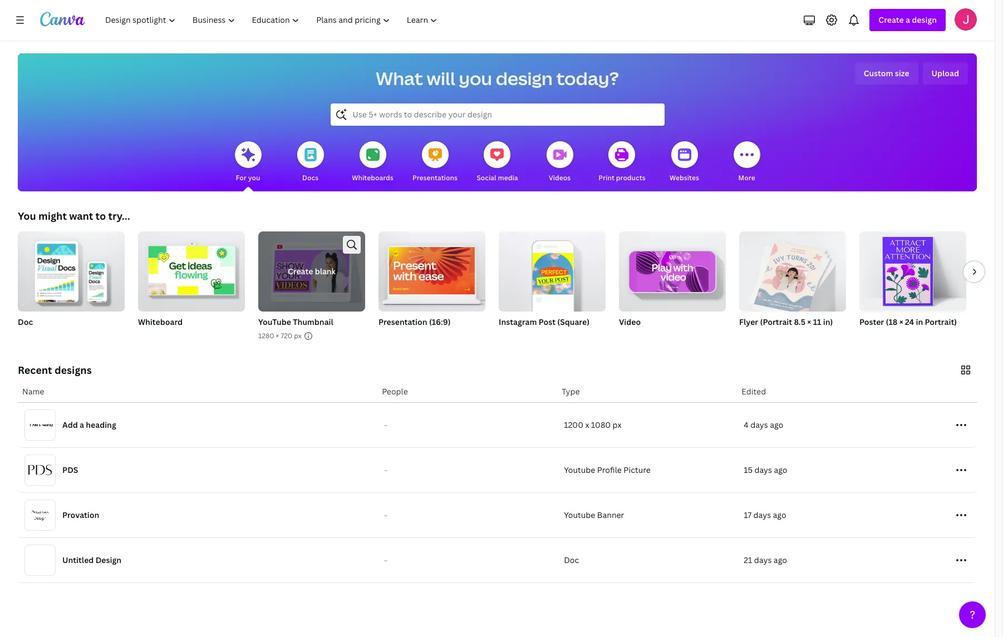 Task type: vqa. For each thing, say whether or not it's contained in the screenshot.
"will"
yes



Task type: locate. For each thing, give the bounding box(es) containing it.
people
[[382, 387, 408, 397]]

create inside group
[[288, 266, 313, 277]]

1 vertical spatial a
[[80, 420, 84, 430]]

0 vertical spatial a
[[906, 14, 911, 25]]

group for video
[[619, 227, 726, 312]]

0 horizontal spatial doc
[[18, 317, 33, 327]]

create up custom size
[[879, 14, 904, 25]]

presentations button
[[413, 134, 458, 192]]

a up size
[[906, 14, 911, 25]]

1 vertical spatial youtube
[[564, 510, 596, 521]]

1280
[[258, 331, 274, 341]]

1920
[[619, 331, 635, 341]]

-
[[384, 423, 386, 428], [386, 423, 388, 428], [384, 468, 386, 473], [386, 468, 388, 473], [384, 513, 386, 518], [386, 513, 388, 518], [384, 558, 386, 564], [386, 558, 388, 564]]

1 horizontal spatial px
[[613, 420, 622, 430]]

days for 21
[[755, 555, 772, 566]]

ago right 17
[[773, 510, 787, 521]]

products
[[616, 173, 646, 183]]

1 horizontal spatial a
[[906, 14, 911, 25]]

1 horizontal spatial you
[[459, 66, 492, 90]]

upload button
[[923, 62, 968, 85]]

youtube for youtube profile picture
[[564, 465, 596, 476]]

a right add
[[80, 420, 84, 430]]

ago for 21 days ago
[[774, 555, 787, 566]]

poster
[[860, 317, 884, 327]]

you right the will
[[459, 66, 492, 90]]

px
[[294, 331, 302, 341], [660, 331, 668, 341], [613, 420, 622, 430]]

1 vertical spatial design
[[496, 66, 553, 90]]

edited
[[742, 387, 766, 397]]

what will you design today?
[[376, 66, 619, 90]]

None search field
[[331, 104, 665, 126]]

2 youtube from the top
[[564, 510, 596, 521]]

1 vertical spatial create
[[288, 266, 313, 277]]

create inside 'dropdown button'
[[879, 14, 904, 25]]

designs
[[55, 364, 92, 377]]

2 -- from the top
[[384, 468, 388, 473]]

5 group from the left
[[619, 227, 726, 312]]

7 group from the left
[[860, 227, 967, 312]]

flyer (portrait 8.5 × 11 in) group
[[740, 227, 847, 342]]

print products button
[[599, 134, 646, 192]]

0 vertical spatial 1080
[[642, 331, 659, 341]]

websites
[[670, 173, 699, 183]]

whiteboard group
[[138, 227, 245, 342]]

a
[[906, 14, 911, 25], [80, 420, 84, 430]]

x
[[586, 420, 589, 430]]

whiteboard
[[138, 317, 183, 327]]

1280 × 720 px button
[[258, 331, 313, 342]]

× right 1920
[[637, 331, 640, 341]]

you
[[459, 66, 492, 90], [248, 173, 260, 183]]

4 days ago
[[744, 420, 784, 430]]

ago
[[770, 420, 784, 430], [774, 465, 788, 476], [773, 510, 787, 521], [774, 555, 787, 566]]

create
[[879, 14, 904, 25], [288, 266, 313, 277]]

social media button
[[477, 134, 518, 192]]

0 vertical spatial youtube
[[564, 465, 596, 476]]

1 vertical spatial you
[[248, 173, 260, 183]]

× left 720
[[276, 331, 279, 341]]

3 -- from the top
[[384, 513, 388, 518]]

-- for doc
[[384, 558, 388, 564]]

youtube profile picture
[[564, 465, 651, 476]]

0 horizontal spatial design
[[496, 66, 553, 90]]

want
[[69, 209, 93, 223]]

unlimited
[[138, 331, 170, 341]]

1 horizontal spatial create
[[879, 14, 904, 25]]

doc
[[18, 317, 33, 327], [564, 555, 579, 566]]

(portrait
[[761, 317, 793, 327]]

you inside button
[[248, 173, 260, 183]]

media
[[498, 173, 518, 183]]

0 vertical spatial doc
[[18, 317, 33, 327]]

1 horizontal spatial design
[[912, 14, 937, 25]]

px right x
[[613, 420, 622, 430]]

a inside create a design 'dropdown button'
[[906, 14, 911, 25]]

1 horizontal spatial doc
[[564, 555, 579, 566]]

video
[[619, 317, 641, 327]]

3 group from the left
[[379, 227, 486, 312]]

design left james peterson image
[[912, 14, 937, 25]]

youtube left banner at bottom right
[[564, 510, 596, 521]]

1200
[[564, 420, 584, 430]]

4 group from the left
[[499, 227, 606, 312]]

group for flyer (portrait 8.5 × 11 in)
[[740, 227, 847, 315]]

0 horizontal spatial px
[[294, 331, 302, 341]]

banner
[[597, 510, 625, 521]]

design
[[96, 555, 121, 566]]

0 horizontal spatial a
[[80, 420, 84, 430]]

top level navigation element
[[98, 9, 447, 31]]

you might want to try...
[[18, 209, 130, 223]]

doc up recent
[[18, 317, 33, 327]]

ago right "4"
[[770, 420, 784, 430]]

×
[[808, 317, 812, 327], [900, 317, 904, 327], [276, 331, 279, 341], [637, 331, 640, 341]]

create left blank
[[288, 266, 313, 277]]

design
[[912, 14, 937, 25], [496, 66, 553, 90]]

1 vertical spatial 1080
[[591, 420, 611, 430]]

youtube thumbnail group
[[258, 232, 365, 342]]

in)
[[824, 317, 833, 327]]

try...
[[108, 209, 130, 223]]

px inside '1280 × 720 px' button
[[294, 331, 302, 341]]

flyer
[[740, 317, 759, 327]]

docs
[[302, 173, 319, 183]]

days right "4"
[[751, 420, 768, 430]]

size
[[895, 68, 910, 79]]

add
[[62, 420, 78, 430]]

days right 15
[[755, 465, 772, 476]]

doc inside group
[[18, 317, 33, 327]]

0 horizontal spatial create
[[288, 266, 313, 277]]

group for poster (18 × 24 in portrait)
[[860, 227, 967, 312]]

0 horizontal spatial 1080
[[591, 420, 611, 430]]

days
[[751, 420, 768, 430], [755, 465, 772, 476], [754, 510, 771, 521], [755, 555, 772, 566]]

2 horizontal spatial px
[[660, 331, 668, 341]]

0 horizontal spatial you
[[248, 173, 260, 183]]

create for create a design
[[879, 14, 904, 25]]

ago for 17 days ago
[[773, 510, 787, 521]]

1080 right 1920
[[642, 331, 659, 341]]

create a design
[[879, 14, 937, 25]]

doc down the youtube banner
[[564, 555, 579, 566]]

1 horizontal spatial 1080
[[642, 331, 659, 341]]

flyer (portrait 8.5 × 11 in)
[[740, 317, 833, 327]]

days right 17
[[754, 510, 771, 521]]

1 vertical spatial doc
[[564, 555, 579, 566]]

2 group from the left
[[138, 227, 245, 312]]

print
[[599, 173, 615, 183]]

instagram
[[499, 317, 537, 327]]

1080 inside video 1920 × 1080 px
[[642, 331, 659, 341]]

youtube
[[564, 465, 596, 476], [564, 510, 596, 521]]

presentations
[[413, 173, 458, 183]]

× left "24" on the right
[[900, 317, 904, 327]]

ago right 21
[[774, 555, 787, 566]]

0 vertical spatial create
[[879, 14, 904, 25]]

-- for youtube banner
[[384, 513, 388, 518]]

px right 720
[[294, 331, 302, 341]]

px right 1920
[[660, 331, 668, 341]]

print products
[[599, 173, 646, 183]]

× inside '1280 × 720 px' button
[[276, 331, 279, 341]]

px for 1200 x 1080 px
[[613, 420, 622, 430]]

8.5
[[794, 317, 806, 327]]

(16:9)
[[429, 317, 451, 327]]

0 vertical spatial design
[[912, 14, 937, 25]]

you right for
[[248, 173, 260, 183]]

design up search search field
[[496, 66, 553, 90]]

youtube left profile
[[564, 465, 596, 476]]

doc group
[[18, 227, 125, 342]]

1 -- from the top
[[384, 423, 388, 428]]

create for create blank
[[288, 266, 313, 277]]

1 youtube from the top
[[564, 465, 596, 476]]

1080 right x
[[591, 420, 611, 430]]

youtube for youtube banner
[[564, 510, 596, 521]]

ago right 15
[[774, 465, 788, 476]]

4 -- from the top
[[384, 558, 388, 564]]

× left 11
[[808, 317, 812, 327]]

6 group from the left
[[740, 227, 847, 315]]

custom
[[864, 68, 894, 79]]

720
[[281, 331, 293, 341]]

group
[[18, 227, 125, 312], [138, 227, 245, 312], [379, 227, 486, 312], [499, 227, 606, 312], [619, 227, 726, 312], [740, 227, 847, 315], [860, 227, 967, 312]]

days right 21
[[755, 555, 772, 566]]



Task type: describe. For each thing, give the bounding box(es) containing it.
px inside video 1920 × 1080 px
[[660, 331, 668, 341]]

upload
[[932, 68, 960, 79]]

a for create
[[906, 14, 911, 25]]

what
[[376, 66, 423, 90]]

video 1920 × 1080 px
[[619, 317, 668, 341]]

create blank
[[288, 266, 336, 277]]

post
[[539, 317, 556, 327]]

whiteboards
[[352, 173, 394, 183]]

social media
[[477, 173, 518, 183]]

videos button
[[547, 134, 573, 192]]

portrait)
[[925, 317, 957, 327]]

group for instagram post (square)
[[499, 227, 606, 312]]

more
[[739, 173, 756, 183]]

21 days ago
[[744, 555, 787, 566]]

whiteboards button
[[352, 134, 394, 192]]

type
[[562, 387, 580, 397]]

create blank group
[[258, 232, 365, 312]]

recent designs
[[18, 364, 92, 377]]

4
[[744, 420, 749, 430]]

youtube banner
[[564, 510, 625, 521]]

create a design button
[[870, 9, 946, 31]]

video group
[[619, 227, 726, 342]]

untitled design
[[62, 555, 121, 566]]

1280 × 720 px
[[258, 331, 302, 341]]

websites button
[[670, 134, 699, 192]]

1 group from the left
[[18, 227, 125, 312]]

21
[[744, 555, 753, 566]]

pds
[[62, 465, 78, 476]]

today?
[[557, 66, 619, 90]]

custom size button
[[855, 62, 919, 85]]

name
[[22, 387, 44, 397]]

a for add
[[80, 420, 84, 430]]

poster (18 × 24 in portrait) group
[[860, 227, 967, 342]]

(square)
[[558, 317, 590, 327]]

heading
[[86, 420, 116, 430]]

17
[[744, 510, 752, 521]]

0 vertical spatial you
[[459, 66, 492, 90]]

provation
[[62, 510, 99, 521]]

instagram post (square) group
[[499, 227, 606, 342]]

in
[[916, 317, 924, 327]]

design inside create a design 'dropdown button'
[[912, 14, 937, 25]]

ago for 4 days ago
[[770, 420, 784, 430]]

add a heading
[[62, 420, 116, 430]]

17 days ago
[[744, 510, 787, 521]]

for you button
[[235, 134, 261, 192]]

1920 × 1080 px button
[[619, 331, 679, 342]]

days for 4
[[751, 420, 768, 430]]

youtube
[[258, 317, 291, 327]]

for
[[236, 173, 247, 183]]

videos
[[549, 173, 571, 183]]

social
[[477, 173, 497, 183]]

(18
[[886, 317, 898, 327]]

instagram post (square)
[[499, 317, 590, 327]]

× inside flyer (portrait 8.5 × 11 in) 'group'
[[808, 317, 812, 327]]

px for 1280 × 720 px
[[294, 331, 302, 341]]

15
[[744, 465, 753, 476]]

days for 17
[[754, 510, 771, 521]]

group for presentation (16:9)
[[379, 227, 486, 312]]

to
[[95, 209, 106, 223]]

you
[[18, 209, 36, 223]]

days for 15
[[755, 465, 772, 476]]

× inside video 1920 × 1080 px
[[637, 331, 640, 341]]

custom size
[[864, 68, 910, 79]]

presentation (16:9)
[[379, 317, 451, 327]]

youtube thumbnail
[[258, 317, 333, 327]]

might
[[38, 209, 67, 223]]

whiteboard unlimited
[[138, 317, 183, 341]]

docs button
[[297, 134, 324, 192]]

Search search field
[[353, 104, 642, 125]]

15 days ago
[[744, 465, 788, 476]]

recent
[[18, 364, 52, 377]]

presentation (16:9) group
[[379, 227, 486, 342]]

profile
[[597, 465, 622, 476]]

untitled
[[62, 555, 94, 566]]

for you
[[236, 173, 260, 183]]

-- for 1200 x 1080 px
[[384, 423, 388, 428]]

poster (18 × 24 in portrait)
[[860, 317, 957, 327]]

24
[[906, 317, 915, 327]]

will
[[427, 66, 455, 90]]

more button
[[734, 134, 760, 192]]

× inside poster (18 × 24 in portrait) group
[[900, 317, 904, 327]]

presentation
[[379, 317, 427, 327]]

thumbnail
[[293, 317, 333, 327]]

11
[[813, 317, 822, 327]]

1200 x 1080 px
[[564, 420, 622, 430]]

ago for 15 days ago
[[774, 465, 788, 476]]

-- for youtube profile picture
[[384, 468, 388, 473]]

blank
[[315, 266, 336, 277]]

picture
[[624, 465, 651, 476]]

james peterson image
[[955, 8, 977, 31]]



